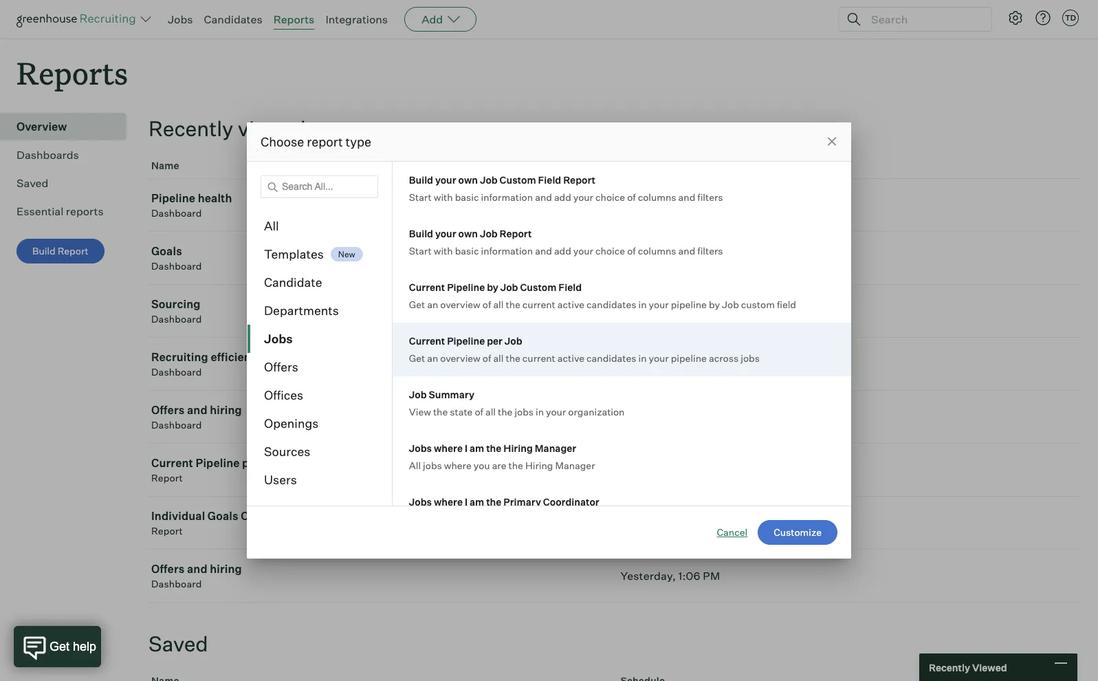 Task type: describe. For each thing, give the bounding box(es) containing it.
current for current pipeline per job
[[409, 335, 445, 347]]

0 horizontal spatial by
[[487, 281, 499, 293]]

add button
[[405, 7, 477, 32]]

custom
[[742, 299, 775, 310]]

and up build your own job report start with basic information and add your choice of columns and filters
[[535, 191, 552, 203]]

12:57
[[659, 410, 686, 424]]

reports link
[[274, 12, 315, 26]]

reports
[[66, 204, 104, 218]]

sources
[[264, 444, 311, 459]]

job inside job summary view the state of all the jobs in your organization
[[409, 389, 427, 400]]

of inside the current pipeline by job custom field get an overview of all the current active candidates in your pipeline by job custom field
[[483, 299, 491, 310]]

dashboards link
[[17, 147, 121, 163]]

1:43
[[659, 198, 680, 212]]

pm right 1:43 at the right top of page
[[683, 198, 700, 212]]

field for add
[[538, 174, 562, 186]]

2 dashboard from the top
[[151, 260, 202, 272]]

add inside build your own job custom field report start with basic information and add your choice of columns and filters
[[554, 191, 572, 203]]

columns inside build your own job report start with basic information and add your choice of columns and filters
[[638, 245, 677, 257]]

today, 12:59 pm
[[621, 251, 706, 265]]

choose report type dialog
[[247, 122, 852, 559]]

choose report type
[[261, 134, 372, 149]]

current inside current pipeline per job get an overview of all the current active candidates in your pipeline across jobs
[[523, 352, 556, 364]]

jobs where i am the primary coordinator
[[409, 496, 600, 508]]

1 vertical spatial hiring
[[526, 460, 553, 471]]

and down individual goals over time report at the left bottom of page
[[187, 562, 208, 576]]

today, 12:57 pm
[[621, 410, 705, 424]]

individual
[[151, 509, 205, 523]]

add
[[422, 12, 443, 26]]

own for with
[[459, 174, 478, 186]]

6 dashboard from the top
[[151, 578, 202, 590]]

viewed for recently viewed
[[238, 116, 306, 141]]

get inside the current pipeline by job custom field get an overview of all the current active candidates in your pipeline by job custom field
[[409, 299, 425, 310]]

saved link
[[17, 175, 121, 191]]

job for build your own job report start with basic information and add your choice of columns and filters
[[480, 228, 498, 239]]

recently viewed
[[149, 116, 306, 141]]

start inside build your own job custom field report start with basic information and add your choice of columns and filters
[[409, 191, 432, 203]]

1 vertical spatial manager
[[556, 460, 595, 471]]

and down recruiting efficiency dashboard
[[187, 403, 208, 417]]

pipeline for current pipeline per job
[[447, 335, 485, 347]]

new
[[338, 249, 356, 259]]

dashboard inside pipeline health dashboard
[[151, 207, 202, 219]]

essential reports
[[17, 204, 104, 218]]

today, 1:43 pm
[[621, 198, 700, 212]]

your inside current pipeline per job get an overview of all the current active candidates in your pipeline across jobs
[[649, 352, 669, 364]]

pm right 12:59
[[689, 251, 706, 265]]

pipeline health dashboard
[[151, 191, 232, 219]]

summary
[[429, 389, 475, 400]]

choice inside build your own job report start with basic information and add your choice of columns and filters
[[596, 245, 625, 257]]

0 horizontal spatial all
[[264, 218, 279, 233]]

organization
[[568, 406, 625, 418]]

cancel link
[[717, 526, 748, 539]]

offers and hiring dashboard for yesterday, 1:06 pm
[[151, 562, 242, 590]]

of inside build your own job report start with basic information and add your choice of columns and filters
[[628, 245, 636, 257]]

td button
[[1063, 10, 1079, 26]]

job summary view the state of all the jobs in your organization
[[409, 389, 625, 418]]

current pipeline by job custom field get an overview of all the current active candidates in your pipeline by job custom field
[[409, 281, 797, 310]]

candidate
[[264, 275, 322, 290]]

are
[[492, 460, 507, 471]]

integrations
[[326, 12, 388, 26]]

recently viewed
[[929, 662, 1008, 673]]

viewed
[[973, 662, 1008, 673]]

offers and hiring dashboard for today, 12:57 pm
[[151, 403, 242, 431]]

type
[[346, 134, 372, 149]]

build report
[[32, 245, 89, 257]]

efficiency
[[211, 350, 264, 364]]

start inside build your own job report start with basic information and add your choice of columns and filters
[[409, 245, 432, 257]]

departments
[[264, 303, 339, 318]]

candidates link
[[204, 12, 263, 26]]

1 vertical spatial where
[[444, 460, 472, 471]]

of inside job summary view the state of all the jobs in your organization
[[475, 406, 484, 418]]

pipeline inside current pipeline per job get an overview of all the current active candidates in your pipeline across jobs
[[671, 352, 707, 364]]

12:58 for efficiency
[[659, 357, 686, 371]]

customize
[[774, 526, 822, 538]]

in inside current pipeline per job get an overview of all the current active candidates in your pipeline across jobs
[[639, 352, 647, 364]]

td
[[1066, 13, 1077, 23]]

overview inside the current pipeline by job custom field get an overview of all the current active candidates in your pipeline by job custom field
[[441, 299, 481, 310]]

build your own job report start with basic information and add your choice of columns and filters
[[409, 228, 723, 257]]

and up 12:59
[[679, 191, 696, 203]]

build for build your own job report
[[409, 228, 433, 239]]

am for primary
[[470, 496, 484, 508]]

am for hiring
[[470, 442, 484, 454]]

you
[[474, 460, 490, 471]]

all inside the current pipeline by job custom field get an overview of all the current active candidates in your pipeline by job custom field
[[494, 299, 504, 310]]

today, for goals
[[621, 251, 656, 265]]

report for individual goals over time
[[151, 525, 183, 537]]

goals inside individual goals over time report
[[208, 509, 239, 523]]

0 vertical spatial manager
[[535, 442, 577, 454]]

today, 12:58 pm for dashboard
[[621, 304, 706, 318]]

sourcing dashboard
[[151, 297, 202, 325]]

12:59
[[659, 251, 686, 265]]

overview link
[[17, 118, 121, 135]]

last
[[621, 160, 642, 171]]

current pipeline per job get an overview of all the current active candidates in your pipeline across jobs
[[409, 335, 760, 364]]

with inside build your own job report start with basic information and add your choice of columns and filters
[[434, 245, 453, 257]]

candidates inside current pipeline per job get an overview of all the current active candidates in your pipeline across jobs
[[587, 352, 637, 364]]

recently for recently viewed
[[149, 116, 233, 141]]

offices
[[264, 387, 303, 402]]

cancel
[[717, 526, 748, 538]]

Search All... text field
[[261, 175, 378, 198]]

per for job
[[487, 335, 503, 347]]

pipeline inside pipeline health dashboard
[[151, 191, 195, 205]]

view
[[409, 406, 431, 418]]

jobs link
[[168, 12, 193, 26]]

hiring for today, 12:57 pm
[[210, 403, 242, 417]]

and down build your own job custom field report start with basic information and add your choice of columns and filters
[[535, 245, 552, 257]]

recruiting efficiency dashboard
[[151, 350, 264, 378]]

offers inside choose report type dialog
[[264, 359, 298, 374]]

of inside build your own job custom field report start with basic information and add your choice of columns and filters
[[628, 191, 636, 203]]

across
[[709, 352, 739, 364]]

build inside build report button
[[32, 245, 55, 257]]

current for current pipeline by job custom field
[[409, 281, 445, 293]]

last viewed
[[621, 160, 678, 171]]

0 vertical spatial hiring
[[504, 442, 533, 454]]

the inside current pipeline per job get an overview of all the current active candidates in your pipeline across jobs
[[506, 352, 521, 364]]

field for current
[[559, 281, 582, 293]]

greenhouse recruiting image
[[17, 11, 140, 28]]

and down 1:43 at the right top of page
[[679, 245, 696, 257]]

filters inside build your own job report start with basic information and add your choice of columns and filters
[[698, 245, 723, 257]]

an inside current pipeline per job get an overview of all the current active candidates in your pipeline across jobs
[[427, 352, 438, 364]]

jobs where i am the hiring manager all jobs where you are the hiring manager
[[409, 442, 595, 471]]

today, for offers and hiring
[[621, 410, 656, 424]]

build your own job custom field report start with basic information and add your choice of columns and filters
[[409, 174, 723, 203]]

custom for and
[[500, 174, 536, 186]]

pm left the 'across' in the right bottom of the page
[[689, 357, 706, 371]]

jobs for are
[[423, 460, 442, 471]]

active inside the current pipeline by job custom field get an overview of all the current active candidates in your pipeline by job custom field
[[558, 299, 585, 310]]

1 horizontal spatial reports
[[274, 12, 315, 26]]



Task type: vqa. For each thing, say whether or not it's contained in the screenshot.
the top the open
no



Task type: locate. For each thing, give the bounding box(es) containing it.
current
[[409, 281, 445, 293], [409, 335, 445, 347], [151, 456, 193, 470]]

add up build your own job report start with basic information and add your choice of columns and filters
[[554, 191, 572, 203]]

dashboard down the sourcing
[[151, 313, 202, 325]]

1:06
[[679, 569, 701, 583]]

per up job summary view the state of all the jobs in your organization
[[487, 335, 503, 347]]

in inside the current pipeline by job custom field get an overview of all the current active candidates in your pipeline by job custom field
[[639, 299, 647, 310]]

current inside the current pipeline by job custom field get an overview of all the current active candidates in your pipeline by job custom field
[[409, 281, 445, 293]]

field up build your own job report start with basic information and add your choice of columns and filters
[[538, 174, 562, 186]]

an
[[427, 299, 438, 310], [427, 352, 438, 364]]

1 dashboard from the top
[[151, 207, 202, 219]]

today, up today, 12:57 pm
[[621, 357, 656, 371]]

configure image
[[1008, 10, 1024, 26]]

get
[[409, 299, 425, 310], [409, 352, 425, 364]]

in left organization
[[536, 406, 544, 418]]

offers for yesterday,
[[151, 562, 185, 576]]

individual goals over time report
[[151, 509, 297, 537]]

field inside the current pipeline by job custom field get an overview of all the current active candidates in your pipeline by job custom field
[[559, 281, 582, 293]]

0 vertical spatial 12:58
[[659, 304, 686, 318]]

0 horizontal spatial per
[[242, 456, 260, 470]]

0 vertical spatial saved
[[17, 176, 48, 190]]

0 vertical spatial columns
[[638, 191, 677, 203]]

0 vertical spatial per
[[487, 335, 503, 347]]

pipeline inside the current pipeline by job custom field get an overview of all the current active candidates in your pipeline by job custom field
[[447, 281, 485, 293]]

2 get from the top
[[409, 352, 425, 364]]

0 vertical spatial basic
[[455, 191, 479, 203]]

i for primary
[[465, 496, 468, 508]]

job for build your own job custom field report start with basic information and add your choice of columns and filters
[[480, 174, 498, 186]]

custom inside build your own job custom field report start with basic information and add your choice of columns and filters
[[500, 174, 536, 186]]

today, for recruiting efficiency
[[621, 357, 656, 371]]

12:58 down 12:59
[[659, 304, 686, 318]]

offers down individual
[[151, 562, 185, 576]]

build inside build your own job report start with basic information and add your choice of columns and filters
[[409, 228, 433, 239]]

0 vertical spatial current
[[409, 281, 445, 293]]

1 vertical spatial goals
[[208, 509, 239, 523]]

td button
[[1060, 7, 1082, 29]]

0 vertical spatial an
[[427, 299, 438, 310]]

pipeline
[[151, 191, 195, 205], [447, 281, 485, 293], [447, 335, 485, 347], [196, 456, 240, 470]]

the inside the current pipeline by job custom field get an overview of all the current active candidates in your pipeline by job custom field
[[506, 299, 521, 310]]

1 vertical spatial an
[[427, 352, 438, 364]]

hiring
[[504, 442, 533, 454], [526, 460, 553, 471]]

2 am from the top
[[470, 496, 484, 508]]

own inside build your own job report start with basic information and add your choice of columns and filters
[[459, 228, 478, 239]]

columns down 'last viewed' at the right of page
[[638, 191, 677, 203]]

0 vertical spatial pipeline
[[671, 299, 707, 310]]

2 vertical spatial jobs
[[423, 460, 442, 471]]

current for current pipeline per source
[[151, 456, 193, 470]]

0 horizontal spatial reports
[[17, 52, 128, 93]]

2 vertical spatial offers
[[151, 562, 185, 576]]

current pipeline per source report
[[151, 456, 301, 484]]

2 vertical spatial where
[[434, 496, 463, 508]]

dashboard down "health"
[[151, 207, 202, 219]]

build inside build your own job custom field report start with basic information and add your choice of columns and filters
[[409, 174, 433, 186]]

report for build your own job report
[[500, 228, 532, 239]]

essential reports link
[[17, 203, 121, 220]]

pm right 1:06
[[703, 569, 721, 583]]

choice inside build your own job custom field report start with basic information and add your choice of columns and filters
[[596, 191, 625, 203]]

0 vertical spatial start
[[409, 191, 432, 203]]

1 hiring from the top
[[210, 403, 242, 417]]

1 horizontal spatial jobs
[[515, 406, 534, 418]]

today, for pipeline health
[[621, 198, 656, 212]]

job inside build your own job report start with basic information and add your choice of columns and filters
[[480, 228, 498, 239]]

pm right 12:57 at the right bottom of page
[[688, 410, 705, 424]]

2 vertical spatial current
[[151, 456, 193, 470]]

pipeline for current pipeline by job custom field
[[447, 281, 485, 293]]

0 vertical spatial field
[[538, 174, 562, 186]]

1 vertical spatial with
[[434, 245, 453, 257]]

report inside individual goals over time report
[[151, 525, 183, 537]]

dashboard down individual
[[151, 578, 202, 590]]

2 with from the top
[[434, 245, 453, 257]]

12:58
[[659, 304, 686, 318], [659, 357, 686, 371]]

build report button
[[17, 239, 104, 264]]

offers and hiring dashboard down recruiting efficiency dashboard
[[151, 403, 242, 431]]

today, left 12:59
[[621, 251, 656, 265]]

2 overview from the top
[[441, 352, 481, 364]]

1 vertical spatial pipeline
[[671, 352, 707, 364]]

pm left custom
[[689, 304, 706, 318]]

1 vertical spatial reports
[[17, 52, 128, 93]]

1 candidates from the top
[[587, 299, 637, 310]]

choice up the current pipeline by job custom field get an overview of all the current active candidates in your pipeline by job custom field
[[596, 245, 625, 257]]

1 vertical spatial jobs
[[515, 406, 534, 418]]

0 vertical spatial choice
[[596, 191, 625, 203]]

recently left viewed
[[929, 662, 971, 673]]

filters right 1:43 at the right top of page
[[698, 191, 723, 203]]

reports right candidates
[[274, 12, 315, 26]]

0 vertical spatial i
[[465, 442, 468, 454]]

1 i from the top
[[465, 442, 468, 454]]

dashboard down recruiting
[[151, 366, 202, 378]]

0 vertical spatial active
[[558, 299, 585, 310]]

recruiting
[[151, 350, 208, 364]]

all inside current pipeline per job get an overview of all the current active candidates in your pipeline across jobs
[[494, 352, 504, 364]]

1 vertical spatial in
[[639, 352, 647, 364]]

today, 12:58 pm for efficiency
[[621, 357, 706, 371]]

current inside current pipeline per job get an overview of all the current active candidates in your pipeline across jobs
[[409, 335, 445, 347]]

today, left 1:43 at the right top of page
[[621, 198, 656, 212]]

1 pipeline from the top
[[671, 299, 707, 310]]

health
[[198, 191, 232, 205]]

job for current pipeline per job get an overview of all the current active candidates in your pipeline across jobs
[[505, 335, 523, 347]]

in down today, 12:59 pm
[[639, 299, 647, 310]]

field inside build your own job custom field report start with basic information and add your choice of columns and filters
[[538, 174, 562, 186]]

recently
[[149, 116, 233, 141], [929, 662, 971, 673]]

today, 12:58 pm down today, 12:59 pm
[[621, 304, 706, 318]]

job
[[480, 174, 498, 186], [480, 228, 498, 239], [501, 281, 518, 293], [722, 299, 739, 310], [505, 335, 523, 347], [409, 389, 427, 400]]

1 active from the top
[[558, 299, 585, 310]]

jobs inside current pipeline per job get an overview of all the current active candidates in your pipeline across jobs
[[741, 352, 760, 364]]

templates
[[264, 246, 324, 261]]

1 with from the top
[[434, 191, 453, 203]]

1 vertical spatial saved
[[149, 631, 208, 656]]

1 own from the top
[[459, 174, 478, 186]]

0 vertical spatial all
[[494, 299, 504, 310]]

hiring down recruiting efficiency dashboard
[[210, 403, 242, 417]]

0 vertical spatial filters
[[698, 191, 723, 203]]

current inside current pipeline per source report
[[151, 456, 193, 470]]

i for hiring
[[465, 442, 468, 454]]

Search text field
[[868, 9, 980, 29]]

columns down today, 1:43 pm
[[638, 245, 677, 257]]

where for jobs where i am the hiring manager all jobs where you are the hiring manager
[[434, 442, 463, 454]]

filters
[[698, 191, 723, 203], [698, 245, 723, 257]]

candidates
[[587, 299, 637, 310], [587, 352, 637, 364]]

today, left 12:57 at the right bottom of page
[[621, 410, 656, 424]]

2 candidates from the top
[[587, 352, 637, 364]]

candidates
[[204, 12, 263, 26]]

per for source
[[242, 456, 260, 470]]

jobs left you
[[423, 460, 442, 471]]

sourcing
[[151, 297, 201, 311]]

offers and hiring dashboard down individual goals over time report at the left bottom of page
[[151, 562, 242, 590]]

1 vertical spatial custom
[[520, 281, 557, 293]]

hiring down individual goals over time report at the left bottom of page
[[210, 562, 242, 576]]

3 today, from the top
[[621, 304, 656, 318]]

in inside job summary view the state of all the jobs in your organization
[[536, 406, 544, 418]]

active up current pipeline per job get an overview of all the current active candidates in your pipeline across jobs
[[558, 299, 585, 310]]

0 vertical spatial all
[[264, 218, 279, 233]]

primary
[[504, 496, 541, 508]]

by
[[487, 281, 499, 293], [709, 299, 720, 310]]

with
[[434, 191, 453, 203], [434, 245, 453, 257]]

2 basic from the top
[[455, 245, 479, 257]]

0 vertical spatial goals
[[151, 244, 182, 258]]

jobs for organization
[[515, 406, 534, 418]]

jobs inside the "jobs where i am the hiring manager all jobs where you are the hiring manager"
[[423, 460, 442, 471]]

1 vertical spatial hiring
[[210, 562, 242, 576]]

4 today, from the top
[[621, 357, 656, 371]]

time
[[269, 509, 297, 523]]

job for current pipeline by job custom field get an overview of all the current active candidates in your pipeline by job custom field
[[501, 281, 518, 293]]

0 vertical spatial in
[[639, 299, 647, 310]]

per inside current pipeline per job get an overview of all the current active candidates in your pipeline across jobs
[[487, 335, 503, 347]]

state
[[450, 406, 473, 418]]

per left "source"
[[242, 456, 260, 470]]

jobs right the 'across' in the right bottom of the page
[[741, 352, 760, 364]]

2 today, 12:58 pm from the top
[[621, 357, 706, 371]]

basic
[[455, 191, 479, 203], [455, 245, 479, 257]]

hiring for yesterday, 1:06 pm
[[210, 562, 242, 576]]

2 horizontal spatial jobs
[[741, 352, 760, 364]]

2 vertical spatial all
[[486, 406, 496, 418]]

1 horizontal spatial saved
[[149, 631, 208, 656]]

1 horizontal spatial all
[[409, 460, 421, 471]]

yesterday, 1:06 pm
[[621, 569, 721, 583]]

i down state
[[465, 442, 468, 454]]

1 choice from the top
[[596, 191, 625, 203]]

0 vertical spatial viewed
[[238, 116, 306, 141]]

field down build your own job report start with basic information and add your choice of columns and filters
[[559, 281, 582, 293]]

candidates up current pipeline per job get an overview of all the current active candidates in your pipeline across jobs
[[587, 299, 637, 310]]

1 vertical spatial offers
[[151, 403, 185, 417]]

1 vertical spatial per
[[242, 456, 260, 470]]

viewed right the last
[[644, 160, 678, 171]]

overview
[[441, 299, 481, 310], [441, 352, 481, 364]]

all inside the "jobs where i am the hiring manager all jobs where you are the hiring manager"
[[409, 460, 421, 471]]

report up build your own job report start with basic information and add your choice of columns and filters
[[564, 174, 596, 186]]

today, down today, 12:59 pm
[[621, 304, 656, 318]]

1 vertical spatial recently
[[929, 662, 971, 673]]

1 vertical spatial am
[[470, 496, 484, 508]]

0 horizontal spatial saved
[[17, 176, 48, 190]]

dashboard up the sourcing
[[151, 260, 202, 272]]

1 vertical spatial 12:58
[[659, 357, 686, 371]]

of
[[628, 191, 636, 203], [628, 245, 636, 257], [483, 299, 491, 310], [483, 352, 491, 364], [475, 406, 484, 418]]

viewed
[[238, 116, 306, 141], [644, 160, 678, 171]]

1 vertical spatial today, 12:58 pm
[[621, 357, 706, 371]]

1 vertical spatial overview
[[441, 352, 481, 364]]

1 today, from the top
[[621, 198, 656, 212]]

pipeline
[[671, 299, 707, 310], [671, 352, 707, 364]]

report up individual
[[151, 472, 183, 484]]

12:58 for dashboard
[[659, 304, 686, 318]]

your inside the current pipeline by job custom field get an overview of all the current active candidates in your pipeline by job custom field
[[649, 299, 669, 310]]

report down individual
[[151, 525, 183, 537]]

0 vertical spatial jobs
[[741, 352, 760, 364]]

0 vertical spatial hiring
[[210, 403, 242, 417]]

1 vertical spatial start
[[409, 245, 432, 257]]

1 vertical spatial candidates
[[587, 352, 637, 364]]

1 offers and hiring dashboard from the top
[[151, 403, 242, 431]]

today, for sourcing
[[621, 304, 656, 318]]

hiring up are
[[504, 442, 533, 454]]

2 active from the top
[[558, 352, 585, 364]]

all up the "templates"
[[264, 218, 279, 233]]

1 horizontal spatial viewed
[[644, 160, 678, 171]]

0 vertical spatial overview
[[441, 299, 481, 310]]

basic inside build your own job custom field report start with basic information and add your choice of columns and filters
[[455, 191, 479, 203]]

pipeline down 12:59
[[671, 299, 707, 310]]

2 offers and hiring dashboard from the top
[[151, 562, 242, 590]]

1 basic from the top
[[455, 191, 479, 203]]

job inside current pipeline per job get an overview of all the current active candidates in your pipeline across jobs
[[505, 335, 523, 347]]

0 horizontal spatial viewed
[[238, 116, 306, 141]]

filters inside build your own job custom field report start with basic information and add your choice of columns and filters
[[698, 191, 723, 203]]

offers down recruiting
[[151, 403, 185, 417]]

recently up name
[[149, 116, 233, 141]]

pipeline left the 'across' in the right bottom of the page
[[671, 352, 707, 364]]

today, 12:58 pm
[[621, 304, 706, 318], [621, 357, 706, 371]]

get inside current pipeline per job get an overview of all the current active candidates in your pipeline across jobs
[[409, 352, 425, 364]]

0 vertical spatial recently
[[149, 116, 233, 141]]

pipeline inside current pipeline per source report
[[196, 456, 240, 470]]

yesterday,
[[621, 569, 676, 583]]

12:58 left the 'across' in the right bottom of the page
[[659, 357, 686, 371]]

1 vertical spatial get
[[409, 352, 425, 364]]

today, 12:58 pm up today, 12:57 pm
[[621, 357, 706, 371]]

where
[[434, 442, 463, 454], [444, 460, 472, 471], [434, 496, 463, 508]]

all inside job summary view the state of all the jobs in your organization
[[486, 406, 496, 418]]

customize button
[[758, 520, 838, 545]]

pipeline inside the current pipeline by job custom field get an overview of all the current active candidates in your pipeline by job custom field
[[671, 299, 707, 310]]

recently for recently viewed
[[929, 662, 971, 673]]

0 vertical spatial today, 12:58 pm
[[621, 304, 706, 318]]

2 vertical spatial build
[[32, 245, 55, 257]]

0 vertical spatial current
[[523, 299, 556, 310]]

choose
[[261, 134, 304, 149]]

current inside the current pipeline by job custom field get an overview of all the current active candidates in your pipeline by job custom field
[[523, 299, 556, 310]]

start
[[409, 191, 432, 203], [409, 245, 432, 257]]

goals inside goals dashboard
[[151, 244, 182, 258]]

1 vertical spatial i
[[465, 496, 468, 508]]

offers for today,
[[151, 403, 185, 417]]

0 vertical spatial add
[[554, 191, 572, 203]]

1 vertical spatial by
[[709, 299, 720, 310]]

2 vertical spatial in
[[536, 406, 544, 418]]

information
[[481, 191, 533, 203], [481, 245, 533, 257]]

1 get from the top
[[409, 299, 425, 310]]

own for information
[[459, 228, 478, 239]]

i left primary
[[465, 496, 468, 508]]

0 vertical spatial custom
[[500, 174, 536, 186]]

1 vertical spatial build
[[409, 228, 433, 239]]

report inside build your own job report start with basic information and add your choice of columns and filters
[[500, 228, 532, 239]]

information inside build your own job report start with basic information and add your choice of columns and filters
[[481, 245, 533, 257]]

information inside build your own job custom field report start with basic information and add your choice of columns and filters
[[481, 191, 533, 203]]

overview inside current pipeline per job get an overview of all the current active candidates in your pipeline across jobs
[[441, 352, 481, 364]]

own
[[459, 174, 478, 186], [459, 228, 478, 239]]

1 vertical spatial active
[[558, 352, 585, 364]]

offers and hiring dashboard
[[151, 403, 242, 431], [151, 562, 242, 590]]

1 columns from the top
[[638, 191, 677, 203]]

report down build your own job custom field report start with basic information and add your choice of columns and filters
[[500, 228, 532, 239]]

dashboard inside recruiting efficiency dashboard
[[151, 366, 202, 378]]

dashboards
[[17, 148, 79, 162]]

0 vertical spatial information
[[481, 191, 533, 203]]

add inside build your own job report start with basic information and add your choice of columns and filters
[[554, 245, 572, 257]]

2 12:58 from the top
[[659, 357, 686, 371]]

0 horizontal spatial recently
[[149, 116, 233, 141]]

basic inside build your own job report start with basic information and add your choice of columns and filters
[[455, 245, 479, 257]]

offers up offices in the left of the page
[[264, 359, 298, 374]]

0 vertical spatial offers and hiring dashboard
[[151, 403, 242, 431]]

2 today, from the top
[[621, 251, 656, 265]]

1 vertical spatial all
[[409, 460, 421, 471]]

1 an from the top
[[427, 299, 438, 310]]

i
[[465, 442, 468, 454], [465, 496, 468, 508]]

choice down the last
[[596, 191, 625, 203]]

0 horizontal spatial goals
[[151, 244, 182, 258]]

0 vertical spatial build
[[409, 174, 433, 186]]

in up today, 12:57 pm
[[639, 352, 647, 364]]

dashboard up current pipeline per source report
[[151, 419, 202, 431]]

2 hiring from the top
[[210, 562, 242, 576]]

build
[[409, 174, 433, 186], [409, 228, 433, 239], [32, 245, 55, 257]]

viewed left report on the top left of page
[[238, 116, 306, 141]]

1 information from the top
[[481, 191, 533, 203]]

of inside current pipeline per job get an overview of all the current active candidates in your pipeline across jobs
[[483, 352, 491, 364]]

1 vertical spatial filters
[[698, 245, 723, 257]]

columns inside build your own job custom field report start with basic information and add your choice of columns and filters
[[638, 191, 677, 203]]

candidates up organization
[[587, 352, 637, 364]]

am up you
[[470, 442, 484, 454]]

2 an from the top
[[427, 352, 438, 364]]

jobs inside the "jobs where i am the hiring manager all jobs where you are the hiring manager"
[[409, 442, 432, 454]]

0 vertical spatial get
[[409, 299, 425, 310]]

source
[[263, 456, 301, 470]]

jobs inside job summary view the state of all the jobs in your organization
[[515, 406, 534, 418]]

reports down greenhouse recruiting image
[[17, 52, 128, 93]]

hiring right are
[[526, 460, 553, 471]]

1 vertical spatial current
[[523, 352, 556, 364]]

0 vertical spatial am
[[470, 442, 484, 454]]

0 vertical spatial reports
[[274, 12, 315, 26]]

1 horizontal spatial per
[[487, 335, 503, 347]]

job inside build your own job custom field report start with basic information and add your choice of columns and filters
[[480, 174, 498, 186]]

1 vertical spatial columns
[[638, 245, 677, 257]]

an inside the current pipeline by job custom field get an overview of all the current active candidates in your pipeline by job custom field
[[427, 299, 438, 310]]

pm
[[683, 198, 700, 212], [689, 251, 706, 265], [689, 304, 706, 318], [689, 357, 706, 371], [688, 410, 705, 424], [703, 569, 721, 583]]

2 own from the top
[[459, 228, 478, 239]]

1 vertical spatial field
[[559, 281, 582, 293]]

build for build your own job custom field report
[[409, 174, 433, 186]]

0 vertical spatial by
[[487, 281, 499, 293]]

4 dashboard from the top
[[151, 366, 202, 378]]

jobs
[[741, 352, 760, 364], [515, 406, 534, 418], [423, 460, 442, 471]]

per inside current pipeline per source report
[[242, 456, 260, 470]]

0 vertical spatial candidates
[[587, 299, 637, 310]]

custom inside the current pipeline by job custom field get an overview of all the current active candidates in your pipeline by job custom field
[[520, 281, 557, 293]]

am inside the "jobs where i am the hiring manager all jobs where you are the hiring manager"
[[470, 442, 484, 454]]

goals dashboard
[[151, 244, 202, 272]]

goals
[[151, 244, 182, 258], [208, 509, 239, 523]]

1 overview from the top
[[441, 299, 481, 310]]

candidates inside the current pipeline by job custom field get an overview of all the current active candidates in your pipeline by job custom field
[[587, 299, 637, 310]]

integrations link
[[326, 12, 388, 26]]

overview
[[17, 120, 67, 134]]

1 horizontal spatial goals
[[208, 509, 239, 523]]

1 filters from the top
[[698, 191, 723, 203]]

pipeline inside current pipeline per job get an overview of all the current active candidates in your pipeline across jobs
[[447, 335, 485, 347]]

active up organization
[[558, 352, 585, 364]]

2 i from the top
[[465, 496, 468, 508]]

2 filters from the top
[[698, 245, 723, 257]]

5 dashboard from the top
[[151, 419, 202, 431]]

jobs up the "jobs where i am the hiring manager all jobs where you are the hiring manager"
[[515, 406, 534, 418]]

2 information from the top
[[481, 245, 533, 257]]

name
[[151, 160, 179, 171]]

saved
[[17, 176, 48, 190], [149, 631, 208, 656]]

1 vertical spatial basic
[[455, 245, 479, 257]]

report
[[307, 134, 343, 149]]

2 pipeline from the top
[[671, 352, 707, 364]]

0 vertical spatial own
[[459, 174, 478, 186]]

1 vertical spatial own
[[459, 228, 478, 239]]

manager up coordinator
[[556, 460, 595, 471]]

custom
[[500, 174, 536, 186], [520, 281, 557, 293]]

0 vertical spatial offers
[[264, 359, 298, 374]]

over
[[241, 509, 267, 523]]

1 am from the top
[[470, 442, 484, 454]]

field
[[777, 299, 797, 310]]

report down essential reports link
[[58, 245, 89, 257]]

1 add from the top
[[554, 191, 572, 203]]

1 vertical spatial information
[[481, 245, 533, 257]]

your inside job summary view the state of all the jobs in your organization
[[546, 406, 566, 418]]

users
[[264, 472, 297, 487]]

custom for the
[[520, 281, 557, 293]]

3 dashboard from the top
[[151, 313, 202, 325]]

report for current pipeline per source
[[151, 472, 183, 484]]

add up the current pipeline by job custom field get an overview of all the current active candidates in your pipeline by job custom field
[[554, 245, 572, 257]]

own inside build your own job custom field report start with basic information and add your choice of columns and filters
[[459, 174, 478, 186]]

2 columns from the top
[[638, 245, 677, 257]]

active inside current pipeline per job get an overview of all the current active candidates in your pipeline across jobs
[[558, 352, 585, 364]]

1 horizontal spatial by
[[709, 299, 720, 310]]

coordinator
[[543, 496, 600, 508]]

report inside current pipeline per source report
[[151, 472, 183, 484]]

viewed for last viewed
[[644, 160, 678, 171]]

manager down organization
[[535, 442, 577, 454]]

columns
[[638, 191, 677, 203], [638, 245, 677, 257]]

with inside build your own job custom field report start with basic information and add your choice of columns and filters
[[434, 191, 453, 203]]

goals down pipeline health dashboard
[[151, 244, 182, 258]]

where for jobs where i am the primary coordinator
[[434, 496, 463, 508]]

per
[[487, 335, 503, 347], [242, 456, 260, 470]]

1 current from the top
[[523, 299, 556, 310]]

i inside the "jobs where i am the hiring manager all jobs where you are the hiring manager"
[[465, 442, 468, 454]]

current up current pipeline per job get an overview of all the current active candidates in your pipeline across jobs
[[523, 299, 556, 310]]

2 start from the top
[[409, 245, 432, 257]]

2 choice from the top
[[596, 245, 625, 257]]

in
[[639, 299, 647, 310], [639, 352, 647, 364], [536, 406, 544, 418]]

all
[[264, 218, 279, 233], [409, 460, 421, 471]]

all down view
[[409, 460, 421, 471]]

am down you
[[470, 496, 484, 508]]

report inside build your own job custom field report start with basic information and add your choice of columns and filters
[[564, 174, 596, 186]]

1 start from the top
[[409, 191, 432, 203]]

2 add from the top
[[554, 245, 572, 257]]

pipeline for current pipeline per source
[[196, 456, 240, 470]]

report inside button
[[58, 245, 89, 257]]

reports
[[274, 12, 315, 26], [17, 52, 128, 93]]

hiring
[[210, 403, 242, 417], [210, 562, 242, 576]]

essential
[[17, 204, 64, 218]]

report
[[564, 174, 596, 186], [500, 228, 532, 239], [58, 245, 89, 257], [151, 472, 183, 484], [151, 525, 183, 537]]

1 12:58 from the top
[[659, 304, 686, 318]]

filters right 12:59
[[698, 245, 723, 257]]

0 vertical spatial where
[[434, 442, 463, 454]]

1 vertical spatial choice
[[596, 245, 625, 257]]

and
[[535, 191, 552, 203], [679, 191, 696, 203], [535, 245, 552, 257], [679, 245, 696, 257], [187, 403, 208, 417], [187, 562, 208, 576]]

offers
[[264, 359, 298, 374], [151, 403, 185, 417], [151, 562, 185, 576]]

current up job summary view the state of all the jobs in your organization
[[523, 352, 556, 364]]

1 vertical spatial viewed
[[644, 160, 678, 171]]

dashboard
[[151, 207, 202, 219], [151, 260, 202, 272], [151, 313, 202, 325], [151, 366, 202, 378], [151, 419, 202, 431], [151, 578, 202, 590]]

goals left 'over'
[[208, 509, 239, 523]]

1 today, 12:58 pm from the top
[[621, 304, 706, 318]]

openings
[[264, 416, 319, 431]]

2 current from the top
[[523, 352, 556, 364]]

5 today, from the top
[[621, 410, 656, 424]]



